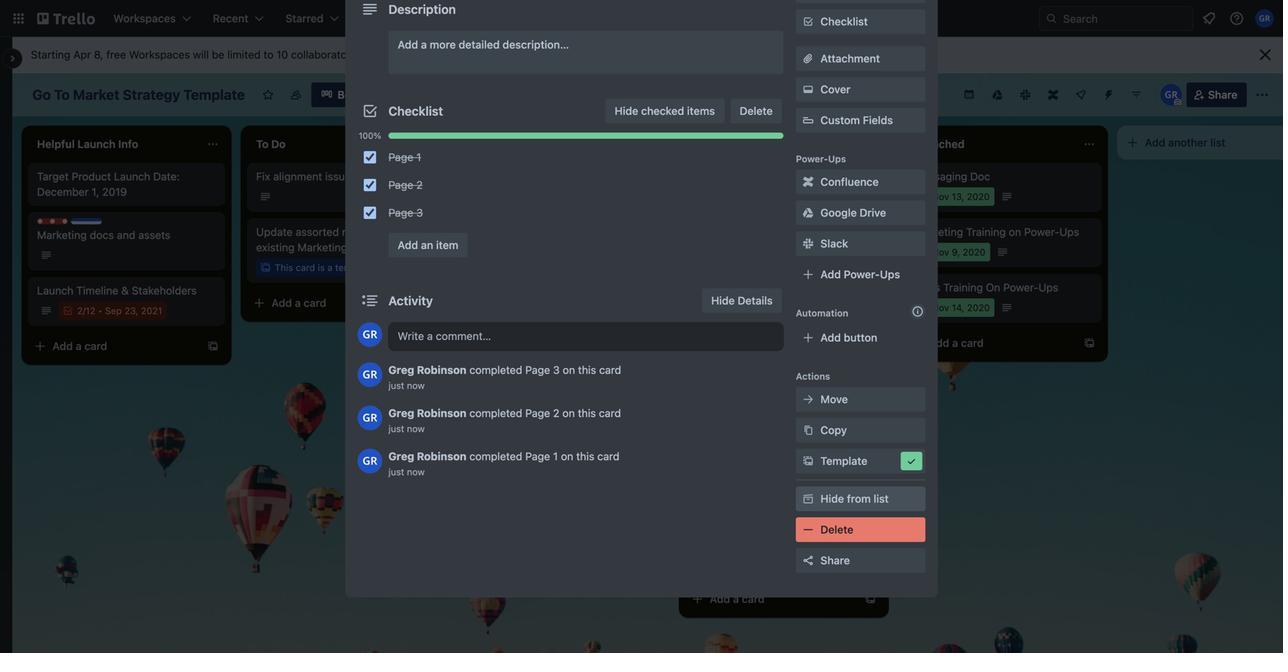 Task type: locate. For each thing, give the bounding box(es) containing it.
hide down app on the top right
[[711, 294, 735, 307]]

checklist button
[[796, 9, 926, 34]]

2019
[[102, 186, 127, 198]]

delete link
[[731, 99, 782, 123], [796, 518, 926, 543]]

0 vertical spatial hide
[[615, 105, 639, 117]]

hide for hide checked items
[[615, 105, 639, 117]]

0 vertical spatial share
[[1209, 88, 1238, 101]]

sm image down power-ups
[[801, 174, 816, 190]]

ups inside sales training on power-ups "link"
[[1039, 281, 1059, 294]]

1 vertical spatial robinson
[[417, 407, 467, 420]]

3 just now link from the top
[[389, 467, 425, 478]]

workspaces
[[129, 48, 190, 61]]

checklist inside checklist button
[[821, 15, 868, 28]]

share
[[1209, 88, 1238, 101], [821, 555, 850, 567]]

greg robinson (gregrobinson96) image
[[1161, 84, 1182, 106], [358, 406, 382, 431]]

add a card button for launch timeline & stakeholders
[[28, 334, 198, 359]]

2 sm image from the top
[[801, 205, 816, 221]]

now inside greg robinson completed page 3 on this card just now
[[407, 381, 425, 391]]

confluence
[[821, 176, 879, 188]]

sm image inside move link
[[801, 392, 816, 408]]

0 vertical spatial completed
[[470, 364, 523, 377]]

greg for page 2
[[389, 407, 414, 420]]

strategy
[[123, 86, 180, 103]]

0 horizontal spatial share
[[821, 555, 850, 567]]

sm image left google
[[801, 205, 816, 221]]

marketing docs and assets
[[37, 229, 170, 242]]

0 horizontal spatial checklist
[[389, 104, 443, 118]]

2 just from the top
[[389, 424, 404, 435]]

marketing down assorted
[[298, 241, 347, 254]]

nov 14, 2020
[[932, 303, 990, 313]]

announcement up the details
[[731, 281, 807, 294]]

1 horizontal spatial create from template… image
[[864, 594, 877, 606]]

just inside greg robinson completed page 3 on this card just now
[[389, 381, 404, 391]]

checklist
[[821, 15, 868, 28], [389, 104, 443, 118]]

12
[[86, 306, 95, 316]]

1 vertical spatial 2
[[77, 306, 83, 316]]

on down greg robinson completed page 2 on this card just now
[[561, 450, 574, 463]]

share button left show menu image
[[1187, 83, 1247, 107]]

23, right sep
[[125, 306, 138, 316]]

list inside hide from list link
[[874, 493, 889, 506]]

2 greg from the top
[[389, 407, 414, 420]]

greg inside greg robinson completed page 1 on this card just now
[[389, 450, 414, 463]]

google
[[821, 206, 857, 219]]

2 down greg robinson completed page 3 on this card just now in the left of the page
[[553, 407, 560, 420]]

0 horizontal spatial launch
[[37, 284, 73, 297]]

training up nov 9, 2020
[[967, 226, 1006, 239]]

0 horizontal spatial create from template… image
[[207, 340, 219, 353]]

1 just from the top
[[389, 381, 404, 391]]

template button
[[796, 449, 926, 474]]

3 robinson from the top
[[417, 450, 467, 463]]

0 horizontal spatial 2
[[77, 306, 83, 316]]

product
[[72, 170, 111, 183]]

create from template… image
[[426, 297, 438, 310], [1084, 337, 1096, 350]]

move link
[[796, 387, 926, 412]]

3 inside the checklist group
[[416, 206, 423, 219]]

messaging doc
[[914, 170, 991, 183]]

hide checked items
[[615, 105, 715, 117]]

hide left from
[[821, 493, 844, 506]]

sales
[[914, 281, 941, 294]]

launch up 2019
[[114, 170, 150, 183]]

1 completed from the top
[[470, 364, 523, 377]]

completed inside greg robinson completed page 2 on this card just now
[[470, 407, 523, 420]]

Page 2 checkbox
[[364, 179, 376, 191]]

1 vertical spatial share button
[[796, 549, 926, 573]]

share button down hide from list link
[[796, 549, 926, 573]]

doc
[[971, 170, 991, 183]]

card inside greg robinson completed page 3 on this card just now
[[599, 364, 621, 377]]

sm image inside cover link
[[801, 82, 816, 97]]

market
[[73, 86, 120, 103]]

2 inside greg robinson completed page 2 on this card just now
[[553, 407, 560, 420]]

training inside "link"
[[944, 281, 983, 294]]

2 horizontal spatial 2
[[553, 407, 560, 420]]

0 vertical spatial training
[[967, 226, 1006, 239]]

create
[[456, 12, 490, 25]]

nov left 13,
[[932, 191, 950, 202]]

this
[[578, 364, 596, 377], [578, 407, 596, 420], [577, 450, 595, 463]]

0 horizontal spatial share button
[[796, 549, 926, 573]]

robinson inside greg robinson completed page 1 on this card just now
[[417, 450, 467, 463]]

1 vertical spatial this
[[578, 407, 596, 420]]

this inside greg robinson completed page 3 on this card just now
[[578, 364, 596, 377]]

1 vertical spatial list
[[874, 493, 889, 506]]

custom
[[821, 114, 860, 127]]

2 vertical spatial just
[[389, 467, 404, 478]]

0 vertical spatial nov
[[932, 191, 950, 202]]

copy
[[821, 424, 847, 437]]

1 horizontal spatial marketing
[[298, 241, 347, 254]]

now inside greg robinson completed page 1 on this card just now
[[407, 467, 425, 478]]

nov left '9,'
[[932, 247, 950, 258]]

2020 for messaging
[[967, 191, 990, 202]]

template down copy
[[821, 455, 868, 468]]

3 down write a comment text box
[[553, 364, 560, 377]]

just for page 2
[[389, 424, 404, 435]]

greg for page 1
[[389, 450, 414, 463]]

2020 down the in-app announcement on the right of page
[[745, 303, 768, 313]]

move
[[821, 393, 848, 406]]

slack
[[821, 237, 849, 250]]

actions
[[796, 371, 831, 382]]

marketing up nov 9, 2020 option
[[914, 226, 964, 239]]

greg
[[389, 364, 414, 377], [389, 407, 414, 420], [389, 450, 414, 463]]

0 notifications image
[[1200, 9, 1219, 28]]

marketing training on power-ups
[[914, 226, 1080, 239]]

2020 right 13,
[[967, 191, 990, 202]]

2
[[416, 179, 423, 191], [77, 306, 83, 316], [553, 407, 560, 420]]

list for add another list
[[1211, 136, 1226, 149]]

power- down messaging doc link
[[1025, 226, 1060, 239]]

in-app announcement
[[695, 281, 807, 294]]

sm image for hide from list
[[801, 492, 816, 507]]

learn more about collaborator limits link
[[362, 48, 542, 61]]

2 robinson from the top
[[417, 407, 467, 420]]

2020 inside checkbox
[[967, 303, 990, 313]]

on down write a comment text box
[[563, 364, 575, 377]]

0 vertical spatial checklist
[[821, 15, 868, 28]]

0 horizontal spatial create from template… image
[[426, 297, 438, 310]]

2 vertical spatial 1
[[814, 559, 819, 570]]

robinson inside greg robinson completed page 2 on this card just now
[[417, 407, 467, 420]]

sm image inside "copy" link
[[801, 423, 816, 438]]

2 vertical spatial greg
[[389, 450, 414, 463]]

0 vertical spatial list
[[1211, 136, 1226, 149]]

1 horizontal spatial greg robinson (gregrobinson96) image
[[1161, 84, 1182, 106]]

sales training on power-ups
[[914, 281, 1059, 294]]

list right from
[[874, 493, 889, 506]]

detailed
[[459, 38, 500, 51]]

sm image down actions
[[801, 392, 816, 408]]

0 vertical spatial greg robinson (gregrobinson96) image
[[1161, 84, 1182, 106]]

2 completed from the top
[[470, 407, 523, 420]]

more left detailed at the left top of page
[[430, 38, 456, 51]]

2 nov from the top
[[932, 247, 950, 258]]

page inside greg robinson completed page 1 on this card just now
[[525, 450, 550, 463]]

1 vertical spatial training
[[944, 281, 983, 294]]

0 vertical spatial greg
[[389, 364, 414, 377]]

2 vertical spatial 2
[[553, 407, 560, 420]]

page down write a comment text box
[[525, 364, 550, 377]]

2021
[[141, 306, 162, 316]]

0 vertical spatial this
[[578, 364, 596, 377]]

hide inside hide details 'link'
[[711, 294, 735, 307]]

now for page 1
[[407, 467, 425, 478]]

0 vertical spatial now
[[407, 381, 425, 391]]

docs
[[90, 229, 114, 242]]

3 just from the top
[[389, 467, 404, 478]]

announcement
[[753, 226, 828, 239], [731, 281, 807, 294]]

3 down page 2 in the top left of the page
[[416, 206, 423, 219]]

1 horizontal spatial create from template… image
[[1084, 337, 1096, 350]]

add a card
[[272, 297, 326, 310], [929, 337, 984, 350], [52, 340, 107, 353], [710, 593, 765, 606]]

robinson down greg robinson completed page 3 on this card just now in the left of the page
[[417, 407, 467, 420]]

template inside button
[[821, 455, 868, 468]]

go to market strategy template
[[32, 86, 245, 103]]

create from template… image for launch timeline & stakeholders
[[207, 340, 219, 353]]

2 horizontal spatial hide
[[821, 493, 844, 506]]

greg robinson completed page 3 on this card just now
[[389, 364, 621, 391]]

fix alignment issue on /pricing link
[[256, 169, 435, 184]]

fix alignment issue on /pricing
[[256, 170, 407, 183]]

Page 1 checkbox
[[364, 151, 376, 164]]

1 vertical spatial just now link
[[389, 424, 425, 435]]

power-
[[796, 154, 828, 164], [1025, 226, 1060, 239], [844, 268, 880, 281], [1004, 281, 1039, 294]]

page 2
[[389, 179, 423, 191]]

marketing down color: red, title: none icon
[[37, 229, 87, 242]]

-
[[745, 226, 750, 239]]

2020 right '9,'
[[963, 247, 986, 258]]

delete link down hide from list link
[[796, 518, 926, 543]]

0 horizontal spatial delete link
[[731, 99, 782, 123]]

nov left "14,"
[[932, 303, 950, 313]]

0 horizontal spatial 3
[[416, 206, 423, 219]]

hide inside hide from list link
[[821, 493, 844, 506]]

power- inside add power-ups link
[[844, 268, 880, 281]]

ups inside add power-ups link
[[880, 268, 900, 281]]

1 vertical spatial just
[[389, 424, 404, 435]]

8,
[[94, 48, 103, 61]]

completed up greg robinson completed page 2 on this card just now
[[470, 364, 523, 377]]

marketing for marketing training on power-ups
[[914, 226, 964, 239]]

2020 for sales
[[967, 303, 990, 313]]

template down be
[[184, 86, 245, 103]]

now inside greg robinson completed page 2 on this card just now
[[407, 424, 425, 435]]

primary element
[[0, 0, 1284, 37]]

2 inside the checklist group
[[416, 179, 423, 191]]

1 vertical spatial hide
[[711, 294, 735, 307]]

now for page 2
[[407, 424, 425, 435]]

0 horizontal spatial 1
[[416, 151, 421, 164]]

0 horizontal spatial list
[[874, 493, 889, 506]]

nov inside checkbox
[[932, 303, 950, 313]]

create from template… image for messaging doc
[[1084, 337, 1096, 350]]

Nov 14, 2020 checkbox
[[914, 299, 995, 317]]

2 vertical spatial this
[[577, 450, 595, 463]]

&
[[121, 284, 129, 297]]

2 vertical spatial robinson
[[417, 450, 467, 463]]

0 vertical spatial template
[[184, 86, 245, 103]]

3 greg from the top
[[389, 450, 414, 463]]

sm image for cover
[[801, 82, 816, 97]]

1 horizontal spatial 2
[[416, 179, 423, 191]]

23, inside checkbox
[[729, 303, 742, 313]]

2020 inside checkbox
[[745, 303, 768, 313]]

just inside greg robinson completed page 1 on this card just now
[[389, 467, 404, 478]]

open information menu image
[[1230, 11, 1245, 26]]

1 vertical spatial delete
[[821, 524, 854, 536]]

hide inside hide checked items link
[[615, 105, 639, 117]]

nov for sales
[[932, 303, 950, 313]]

sm image left hide from list
[[801, 492, 816, 507]]

completed inside greg robinson completed page 3 on this card just now
[[470, 364, 523, 377]]

0 vertical spatial robinson
[[417, 364, 467, 377]]

sm image
[[801, 82, 816, 97], [801, 236, 816, 252], [801, 423, 816, 438], [801, 454, 816, 469], [904, 454, 920, 469], [801, 523, 816, 538]]

training up nov 14, 2020
[[944, 281, 983, 294]]

1 horizontal spatial 23,
[[729, 303, 742, 313]]

1 vertical spatial template
[[821, 455, 868, 468]]

copy link
[[796, 418, 926, 443]]

power- down slack
[[844, 268, 880, 281]]

4 sm image from the top
[[801, 492, 816, 507]]

show menu image
[[1255, 87, 1270, 103]]

1 vertical spatial nov
[[932, 247, 950, 258]]

just
[[389, 381, 404, 391], [389, 424, 404, 435], [389, 467, 404, 478]]

0 vertical spatial 1
[[416, 151, 421, 164]]

robinson for page 2
[[417, 407, 467, 420]]

nov inside 'option'
[[932, 191, 950, 202]]

add inside button
[[398, 239, 418, 252]]

checklist group
[[358, 144, 784, 227]]

3 nov from the top
[[932, 303, 950, 313]]

1 vertical spatial now
[[407, 424, 425, 435]]

delete link right items
[[731, 99, 782, 123]]

1
[[416, 151, 421, 164], [553, 450, 558, 463], [814, 559, 819, 570]]

create from template… image
[[207, 340, 219, 353], [864, 594, 877, 606]]

2 left the 12
[[77, 306, 83, 316]]

1 vertical spatial completed
[[470, 407, 523, 420]]

0 vertical spatial just
[[389, 381, 404, 391]]

just inside greg robinson completed page 2 on this card just now
[[389, 424, 404, 435]]

color: red, title: none image
[[37, 218, 68, 225]]

share down hide from list
[[821, 555, 850, 567]]

create from template… image for in-app announcement
[[864, 594, 877, 606]]

robinson down activity
[[417, 364, 467, 377]]

more right learn
[[393, 48, 419, 61]]

add a card button for sales training on power-ups
[[905, 331, 1074, 356]]

sm image
[[801, 174, 816, 190], [801, 205, 816, 221], [801, 392, 816, 408], [801, 492, 816, 507]]

completed
[[470, 364, 523, 377], [470, 407, 523, 420], [470, 450, 523, 463]]

now
[[407, 381, 425, 391], [407, 424, 425, 435], [407, 467, 425, 478]]

checklist up page 1
[[389, 104, 443, 118]]

delete down hide from list
[[821, 524, 854, 536]]

greg robinson completed page 1 on this card just now
[[389, 450, 620, 478]]

2020 inside option
[[963, 247, 986, 258]]

Write a comment text field
[[389, 323, 784, 350]]

0 vertical spatial just now link
[[389, 381, 425, 391]]

add another list button
[[1118, 126, 1284, 160]]

0 horizontal spatial delete
[[740, 105, 773, 117]]

list inside add another list button
[[1211, 136, 1226, 149]]

1 vertical spatial create from template… image
[[864, 594, 877, 606]]

1 nov from the top
[[932, 191, 950, 202]]

2 vertical spatial completed
[[470, 450, 523, 463]]

100%
[[359, 131, 381, 141]]

on down the page 3
[[398, 226, 411, 239]]

1 just now link from the top
[[389, 381, 425, 391]]

1 horizontal spatial hide
[[711, 294, 735, 307]]

3 inside greg robinson completed page 3 on this card just now
[[553, 364, 560, 377]]

2 vertical spatial just now link
[[389, 467, 425, 478]]

1 horizontal spatial 1
[[553, 450, 558, 463]]

0 vertical spatial 3
[[416, 206, 423, 219]]

3 sm image from the top
[[801, 392, 816, 408]]

page inside greg robinson completed page 3 on this card just now
[[525, 364, 550, 377]]

this inside greg robinson completed page 2 on this card just now
[[578, 407, 596, 420]]

3
[[416, 206, 423, 219], [553, 364, 560, 377]]

nov for messaging
[[932, 191, 950, 202]]

attachment button
[[796, 46, 926, 71]]

completed down greg robinson completed page 2 on this card just now
[[470, 450, 523, 463]]

launch left the timeline
[[37, 284, 73, 297]]

1 horizontal spatial template
[[821, 455, 868, 468]]

add a card button
[[247, 291, 417, 316], [905, 331, 1074, 356], [28, 334, 198, 359], [685, 587, 855, 612]]

go
[[32, 86, 51, 103]]

sm image for copy
[[801, 423, 816, 438]]

1 vertical spatial 1
[[553, 450, 558, 463]]

page
[[389, 151, 414, 164], [389, 179, 414, 191], [389, 206, 414, 219], [525, 364, 550, 377], [525, 407, 550, 420], [525, 450, 550, 463]]

2 horizontal spatial marketing
[[914, 226, 964, 239]]

0 vertical spatial delete
[[740, 105, 773, 117]]

0 horizontal spatial marketing
[[37, 229, 87, 242]]

completed inside greg robinson completed page 1 on this card just now
[[470, 450, 523, 463]]

0 vertical spatial create from template… image
[[426, 297, 438, 310]]

2020 right "14,"
[[967, 303, 990, 313]]

description
[[389, 2, 456, 17]]

1 vertical spatial create from template… image
[[1084, 337, 1096, 350]]

sm image inside hide from list link
[[801, 492, 816, 507]]

3 completed from the top
[[470, 450, 523, 463]]

greg robinson (gregrobinson96) image
[[1256, 9, 1274, 28], [358, 323, 382, 347], [358, 363, 382, 387], [358, 449, 382, 474]]

share left show menu image
[[1209, 88, 1238, 101]]

1 vertical spatial greg
[[389, 407, 414, 420]]

1 horizontal spatial list
[[1211, 136, 1226, 149]]

0 vertical spatial create from template… image
[[207, 340, 219, 353]]

0 vertical spatial share button
[[1187, 83, 1247, 107]]

1 vertical spatial delete link
[[796, 518, 926, 543]]

greg inside greg robinson completed page 2 on this card just now
[[389, 407, 414, 420]]

2 now from the top
[[407, 424, 425, 435]]

Jul 23, 2020 checkbox
[[695, 299, 772, 317]]

2020 for in-
[[745, 303, 768, 313]]

this inside greg robinson completed page 1 on this card just now
[[577, 450, 595, 463]]

marketing for marketing docs and assets
[[37, 229, 87, 242]]

page down greg robinson completed page 2 on this card just now
[[525, 450, 550, 463]]

robinson inside greg robinson completed page 3 on this card just now
[[417, 364, 467, 377]]

0 horizontal spatial template
[[184, 86, 245, 103]]

2 up the page 3
[[416, 179, 423, 191]]

completed for page 1
[[470, 450, 523, 463]]

1 horizontal spatial launch
[[114, 170, 150, 183]]

1 horizontal spatial delete link
[[796, 518, 926, 543]]

1 vertical spatial share
[[821, 555, 850, 567]]

0 horizontal spatial greg robinson (gregrobinson96) image
[[358, 406, 382, 431]]

completed down greg robinson completed page 3 on this card just now in the left of the page
[[470, 407, 523, 420]]

2 just now link from the top
[[389, 424, 425, 435]]

delete right items
[[740, 105, 773, 117]]

announcement right -
[[753, 226, 828, 239]]

page down greg robinson completed page 3 on this card just now in the left of the page
[[525, 407, 550, 420]]

to
[[264, 48, 274, 61]]

3 now from the top
[[407, 467, 425, 478]]

2 vertical spatial nov
[[932, 303, 950, 313]]

1 greg from the top
[[389, 364, 414, 377]]

1 vertical spatial 3
[[553, 364, 560, 377]]

power- right on
[[1004, 281, 1039, 294]]

robinson down greg robinson completed page 2 on this card just now
[[417, 450, 467, 463]]

edit card image
[[425, 225, 437, 238]]

now for page 3
[[407, 381, 425, 391]]

list right another
[[1211, 136, 1226, 149]]

in-
[[695, 281, 708, 294]]

1 horizontal spatial checklist
[[821, 15, 868, 28]]

0 vertical spatial 2
[[416, 179, 423, 191]]

1 sm image from the top
[[801, 174, 816, 190]]

december
[[37, 186, 89, 198]]

hide left checked
[[615, 105, 639, 117]]

blog post - announcement
[[695, 226, 828, 239]]

greg inside greg robinson completed page 3 on this card just now
[[389, 364, 414, 377]]

add
[[398, 38, 418, 51], [1145, 136, 1166, 149], [398, 239, 418, 252], [821, 268, 841, 281], [272, 297, 292, 310], [821, 332, 841, 344], [929, 337, 950, 350], [52, 340, 73, 353], [710, 593, 730, 606]]

on down greg robinson completed page 3 on this card just now in the left of the page
[[563, 407, 575, 420]]

1 robinson from the top
[[417, 364, 467, 377]]

hide from list link
[[796, 487, 926, 512]]

1 inside greg robinson completed page 1 on this card just now
[[553, 450, 558, 463]]

starting
[[31, 48, 70, 61]]

robinson for page 1
[[417, 450, 467, 463]]

0 horizontal spatial hide
[[615, 105, 639, 117]]

board
[[338, 88, 368, 101]]

launch inside target product launch date: december 1, 2019
[[114, 170, 150, 183]]

card
[[296, 262, 315, 273], [304, 297, 326, 310], [961, 337, 984, 350], [85, 340, 107, 353], [599, 364, 621, 377], [599, 407, 621, 420], [598, 450, 620, 463], [742, 593, 765, 606]]

Search field
[[1058, 7, 1193, 30]]

1 now from the top
[[407, 381, 425, 391]]

update assorted references on existing marketing pages
[[256, 226, 411, 254]]

2 vertical spatial hide
[[821, 493, 844, 506]]

23, right jul
[[729, 303, 742, 313]]

greg robinson completed page 2 on this card just now
[[389, 407, 621, 435]]

checklist up attachment
[[821, 15, 868, 28]]

nov inside option
[[932, 247, 950, 258]]

1 horizontal spatial 3
[[553, 364, 560, 377]]

list
[[1211, 136, 1226, 149], [874, 493, 889, 506]]

marketing
[[914, 226, 964, 239], [37, 229, 87, 242], [298, 241, 347, 254]]

0 vertical spatial launch
[[114, 170, 150, 183]]

2020 inside 'option'
[[967, 191, 990, 202]]

robinson
[[417, 364, 467, 377], [417, 407, 467, 420], [417, 450, 467, 463]]

nov for marketing
[[932, 247, 950, 258]]

robinson for page 3
[[417, 364, 467, 377]]

sm image for confluence
[[801, 174, 816, 190]]

2 vertical spatial now
[[407, 467, 425, 478]]



Task type: describe. For each thing, give the bounding box(es) containing it.
target product launch date: december 1, 2019 link
[[37, 169, 216, 200]]

1,
[[92, 186, 99, 198]]

on down page 1 option
[[354, 170, 366, 183]]

target product launch date: december 1, 2019
[[37, 170, 180, 198]]

1 horizontal spatial more
[[430, 38, 456, 51]]

/pricing
[[369, 170, 407, 183]]

0 horizontal spatial 23,
[[125, 306, 138, 316]]

an
[[421, 239, 433, 252]]

card inside greg robinson completed page 1 on this card just now
[[598, 450, 620, 463]]

learn
[[362, 48, 390, 61]]

automation
[[796, 308, 849, 319]]

add a card button for in-app announcement
[[685, 587, 855, 612]]

this
[[275, 262, 293, 273]]

assorted
[[296, 226, 339, 239]]

create button
[[447, 6, 500, 31]]

training for sales
[[944, 281, 983, 294]]

cover link
[[796, 77, 926, 102]]

hide details link
[[702, 289, 782, 313]]

power- inside marketing training on power-ups link
[[1025, 226, 1060, 239]]

just now link for page 3
[[389, 381, 425, 391]]

this for page 1
[[577, 450, 595, 463]]

date:
[[153, 170, 180, 183]]

free
[[106, 48, 126, 61]]

board link
[[311, 83, 377, 107]]

just for page 3
[[389, 381, 404, 391]]

ups inside marketing training on power-ups link
[[1060, 226, 1080, 239]]

0 horizontal spatial more
[[393, 48, 419, 61]]

limits
[[516, 48, 542, 61]]

this for page 2
[[578, 407, 596, 420]]

workspace visible image
[[290, 89, 302, 101]]

marketing training on power-ups link
[[914, 225, 1093, 240]]

add power-ups link
[[796, 262, 926, 287]]

timeline
[[76, 284, 118, 297]]

items
[[687, 105, 715, 117]]

post
[[720, 226, 742, 239]]

1 vertical spatial greg robinson (gregrobinson96) image
[[358, 406, 382, 431]]

add button
[[821, 332, 878, 344]]

on
[[986, 281, 1001, 294]]

sm image for slack
[[801, 236, 816, 252]]

color: blue, title: none image
[[71, 218, 102, 225]]

0 vertical spatial delete link
[[731, 99, 782, 123]]

a inside add a more detailed description… link
[[421, 38, 427, 51]]

template.
[[335, 262, 376, 273]]

search image
[[1046, 12, 1058, 25]]

starting apr 8, free workspaces will be limited to 10 collaborators. learn more about collaborator limits
[[31, 48, 542, 61]]

hide for hide from list
[[821, 493, 844, 506]]

drive
[[860, 206, 887, 219]]

is
[[318, 262, 325, 273]]

page up /pricing
[[389, 151, 414, 164]]

star or unstar board image
[[262, 89, 274, 101]]

1 vertical spatial launch
[[37, 284, 73, 297]]

this for page 3
[[578, 364, 596, 377]]

jul 23, 2020
[[713, 303, 768, 313]]

sm image for delete
[[801, 523, 816, 538]]

0 vertical spatial announcement
[[753, 226, 828, 239]]

fix
[[256, 170, 270, 183]]

Nov 9, 2020 checkbox
[[914, 243, 991, 262]]

custom fields
[[821, 114, 893, 127]]

alignment
[[273, 170, 322, 183]]

create from template… image for fix alignment issue on /pricing
[[426, 297, 438, 310]]

another
[[1169, 136, 1208, 149]]

completed for page 3
[[470, 364, 523, 377]]

pages
[[350, 241, 381, 254]]

blog
[[695, 226, 717, 239]]

sm image for template
[[801, 454, 816, 469]]

2 / 12 • sep 23, 2021
[[77, 306, 162, 316]]

stakeholders
[[132, 284, 197, 297]]

template inside text box
[[184, 86, 245, 103]]

just for page 1
[[389, 467, 404, 478]]

about
[[422, 48, 450, 61]]

hide for hide details
[[711, 294, 735, 307]]

1 horizontal spatial share
[[1209, 88, 1238, 101]]

hide from list
[[821, 493, 889, 506]]

item
[[436, 239, 459, 252]]

hide checked items link
[[606, 99, 725, 123]]

page 3
[[389, 206, 423, 219]]

issue
[[325, 170, 351, 183]]

13,
[[952, 191, 965, 202]]

fields
[[863, 114, 893, 127]]

9,
[[952, 247, 960, 258]]

on inside greg robinson completed page 2 on this card just now
[[563, 407, 575, 420]]

activity
[[389, 294, 433, 308]]

1 inside the checklist group
[[416, 151, 421, 164]]

existing
[[256, 241, 295, 254]]

and
[[117, 229, 135, 242]]

button
[[844, 332, 878, 344]]

messaging
[[914, 170, 968, 183]]

Board name text field
[[25, 83, 253, 107]]

greg for page 3
[[389, 364, 414, 377]]

page inside greg robinson completed page 2 on this card just now
[[525, 407, 550, 420]]

1 vertical spatial checklist
[[389, 104, 443, 118]]

power- up 'confluence'
[[796, 154, 828, 164]]

on inside greg robinson completed page 3 on this card just now
[[563, 364, 575, 377]]

training for marketing
[[967, 226, 1006, 239]]

card inside greg robinson completed page 2 on this card just now
[[599, 407, 621, 420]]

just now link for page 1
[[389, 467, 425, 478]]

jul
[[713, 303, 726, 313]]

on down messaging doc link
[[1009, 226, 1022, 239]]

to
[[54, 86, 70, 103]]

1 horizontal spatial delete
[[821, 524, 854, 536]]

collaborator
[[453, 48, 513, 61]]

14,
[[952, 303, 965, 313]]

be
[[212, 48, 224, 61]]

power ups image
[[1075, 89, 1087, 101]]

on inside greg robinson completed page 1 on this card just now
[[561, 450, 574, 463]]

sm image for move
[[801, 392, 816, 408]]

hide details
[[711, 294, 773, 307]]

blog post - announcement link
[[695, 225, 874, 240]]

Nov 13, 2020 checkbox
[[914, 188, 995, 206]]

calendar power-up image
[[963, 88, 975, 100]]

1 vertical spatial announcement
[[731, 281, 807, 294]]

sm image for google drive
[[801, 205, 816, 221]]

add power-ups
[[821, 268, 900, 281]]

Page 3 checkbox
[[364, 207, 376, 219]]

assets
[[138, 229, 170, 242]]

update
[[256, 226, 293, 239]]

description…
[[503, 38, 569, 51]]

list for hide from list
[[874, 493, 889, 506]]

limited
[[227, 48, 261, 61]]

2 horizontal spatial 1
[[814, 559, 819, 570]]

page down page 1
[[389, 179, 414, 191]]

on inside update assorted references on existing marketing pages
[[398, 226, 411, 239]]

checked
[[641, 105, 684, 117]]

apr
[[73, 48, 91, 61]]

launch timeline & stakeholders
[[37, 284, 197, 297]]

collaborators.
[[291, 48, 360, 61]]

messaging doc link
[[914, 169, 1093, 184]]

2020 for marketing
[[963, 247, 986, 258]]

•
[[98, 306, 102, 316]]

/
[[83, 306, 86, 316]]

page down page 2 in the top left of the page
[[389, 206, 414, 219]]

1 horizontal spatial share button
[[1187, 83, 1247, 107]]

power- inside sales training on power-ups "link"
[[1004, 281, 1039, 294]]

attachment
[[821, 52, 880, 65]]

completed for page 2
[[470, 407, 523, 420]]

marketing inside update assorted references on existing marketing pages
[[298, 241, 347, 254]]

just now link for page 2
[[389, 424, 425, 435]]



Task type: vqa. For each thing, say whether or not it's contained in the screenshot.
"Greg"
yes



